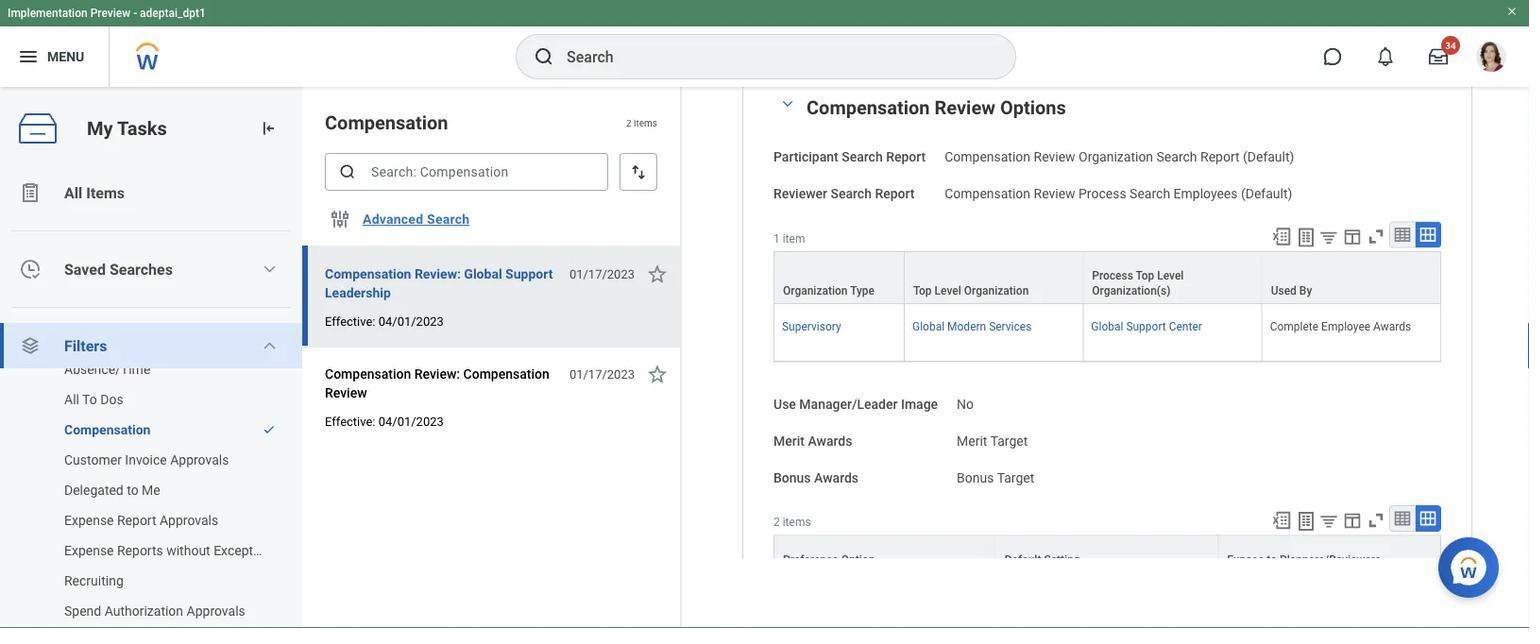 Task type: vqa. For each thing, say whether or not it's contained in the screenshot.


Task type: describe. For each thing, give the bounding box(es) containing it.
menu banner
[[0, 0, 1529, 87]]

to for expose
[[1267, 553, 1277, 566]]

expense for expense report approvals
[[64, 512, 114, 528]]

delegated to me
[[64, 482, 160, 498]]

search for advanced search
[[427, 211, 470, 227]]

used by button
[[1262, 252, 1440, 303]]

compensation button
[[0, 415, 253, 445]]

spend
[[64, 603, 101, 619]]

by
[[1299, 284, 1312, 297]]

global support center
[[1091, 320, 1202, 333]]

process inside compensation review process search employees (default) element
[[1079, 186, 1126, 202]]

select to filter grid data image
[[1318, 511, 1339, 531]]

transformation import image
[[259, 119, 278, 138]]

search for participant search report
[[842, 149, 883, 165]]

row containing preference option
[[773, 535, 1441, 573]]

default setting
[[1005, 553, 1080, 566]]

options
[[1000, 96, 1066, 119]]

reports
[[117, 543, 163, 558]]

Search Workday  search field
[[567, 36, 977, 77]]

(default) for compensation review process search employees (default)
[[1241, 186, 1292, 202]]

target for merit target
[[990, 433, 1028, 449]]

use manager/leader image element
[[957, 385, 974, 413]]

2 inside item list element
[[626, 117, 631, 128]]

all items button
[[0, 170, 302, 215]]

merit target element
[[957, 429, 1028, 449]]

1 item
[[773, 232, 805, 245]]

delegated
[[64, 482, 124, 498]]

review for options
[[935, 96, 995, 119]]

fullscreen image for 2 items
[[1366, 510, 1386, 531]]

merit target
[[957, 433, 1028, 449]]

all for all items
[[64, 184, 82, 202]]

expense report approvals button
[[0, 505, 283, 535]]

preference option
[[783, 553, 875, 566]]

notifications large image
[[1376, 47, 1395, 66]]

used
[[1271, 284, 1297, 297]]

without
[[166, 543, 210, 558]]

expense reports without exceptions
[[64, 543, 278, 558]]

organization for review
[[1079, 149, 1153, 165]]

saved
[[64, 260, 106, 278]]

top level organization button
[[905, 252, 1083, 303]]

select to filter grid data image
[[1318, 227, 1339, 247]]

global support center link
[[1091, 316, 1202, 333]]

use manager/leader image
[[773, 397, 938, 412]]

global modern services
[[912, 320, 1032, 333]]

organization type
[[783, 284, 875, 297]]

default setting button
[[996, 536, 1218, 572]]

process top level organization(s)
[[1092, 269, 1184, 297]]

profile logan mcneil image
[[1476, 42, 1506, 76]]

inbox large image
[[1429, 47, 1448, 66]]

search for reviewer search report
[[831, 186, 872, 202]]

star image
[[646, 363, 669, 385]]

authorization
[[105, 603, 183, 619]]

support inside compensation review options group
[[1126, 320, 1166, 333]]

organization type button
[[774, 252, 904, 303]]

review: for global
[[414, 266, 461, 281]]

preview
[[90, 7, 130, 20]]

my tasks
[[87, 117, 167, 139]]

recruiting
[[64, 573, 124, 588]]

used by
[[1271, 284, 1312, 297]]

list containing absence/time
[[0, 354, 302, 628]]

review: for compensation
[[414, 366, 460, 382]]

customer invoice approvals
[[64, 452, 229, 467]]

compensation inside button
[[64, 422, 151, 437]]

34
[[1445, 40, 1456, 51]]

global for global modern services
[[912, 320, 944, 333]]

expose
[[1227, 553, 1264, 566]]

compensation review: global support leadership button
[[325, 263, 559, 304]]

effective: 04/01/2023 for compensation review: compensation review
[[325, 414, 444, 428]]

option
[[841, 553, 875, 566]]

review for process
[[1034, 186, 1075, 202]]

recruiting button
[[0, 566, 283, 596]]

implementation preview -   adeptai_dpt1
[[8, 7, 206, 20]]

top inside process top level organization(s)
[[1136, 269, 1154, 282]]

awards inside 'row'
[[1373, 320, 1411, 333]]

absence/time
[[64, 361, 150, 377]]

global modern services link
[[912, 316, 1032, 333]]

expense report approvals
[[64, 512, 218, 528]]

dos
[[100, 391, 123, 407]]

approvals for spend authorization approvals
[[187, 603, 245, 619]]

saved searches
[[64, 260, 173, 278]]

organization for level
[[964, 284, 1029, 297]]

filters
[[64, 337, 107, 355]]

to
[[82, 391, 97, 407]]

compensation review organization search report (default) element
[[945, 146, 1294, 165]]

preference option button
[[774, 536, 995, 572]]

export to excel image
[[1271, 226, 1292, 247]]

level inside process top level organization(s)
[[1157, 269, 1184, 282]]

support inside compensation review: global support leadership
[[505, 266, 553, 281]]

saved searches button
[[0, 246, 302, 292]]

search inside compensation review process search employees (default) element
[[1130, 186, 1170, 202]]

awards for merit target
[[808, 433, 852, 449]]

perspective image
[[19, 334, 42, 357]]

configure image
[[329, 208, 351, 230]]

bonus for bonus awards
[[773, 470, 811, 485]]

34 button
[[1418, 36, 1460, 77]]

report inside button
[[117, 512, 156, 528]]

all for all to dos
[[64, 391, 79, 407]]

type
[[850, 284, 875, 297]]

items inside compensation review options group
[[783, 516, 811, 529]]

default
[[1005, 553, 1041, 566]]

expose to planners/reviewers
[[1227, 553, 1381, 566]]

global for global support center
[[1091, 320, 1123, 333]]

spend authorization approvals button
[[0, 596, 283, 626]]

complete employee awards
[[1270, 320, 1411, 333]]

customer
[[64, 452, 122, 467]]

2 items inside item list element
[[626, 117, 657, 128]]

all items
[[64, 184, 125, 202]]

justify image
[[17, 45, 40, 68]]

effective: for compensation review: compensation review
[[325, 414, 375, 428]]

compensation review organization search report (default)
[[945, 149, 1294, 165]]

process inside process top level organization(s)
[[1092, 269, 1133, 282]]

star image
[[646, 263, 669, 285]]

expense reports without exceptions button
[[0, 535, 283, 566]]

leadership
[[325, 285, 391, 300]]

exceptions
[[214, 543, 278, 558]]

merit for merit awards
[[773, 433, 805, 449]]

compensation inside compensation review: global support leadership
[[325, 266, 411, 281]]

fullscreen image for 1 item
[[1366, 226, 1386, 247]]

item list element
[[302, 87, 682, 628]]

report down compensation review options button
[[886, 149, 926, 165]]

approvals for customer invoice approvals
[[170, 452, 229, 467]]

services
[[989, 320, 1032, 333]]

all to dos button
[[0, 384, 283, 415]]

bonus awards
[[773, 470, 859, 485]]

process top level organization(s) button
[[1084, 252, 1261, 303]]

employees
[[1173, 186, 1238, 202]]

spend authorization approvals
[[64, 603, 245, 619]]

compensation review process search employees (default)
[[945, 186, 1292, 202]]

review inside 'compensation review: compensation review'
[[325, 385, 367, 400]]

advanced
[[363, 211, 423, 227]]

my tasks element
[[0, 87, 302, 628]]



Task type: locate. For each thing, give the bounding box(es) containing it.
1 click to view/edit grid preferences image from the top
[[1342, 226, 1363, 247]]

0 vertical spatial awards
[[1373, 320, 1411, 333]]

search inside compensation review organization search report (default) element
[[1156, 149, 1197, 165]]

1 vertical spatial process
[[1092, 269, 1133, 282]]

target for bonus target
[[997, 470, 1034, 485]]

compensation review: compensation review button
[[325, 363, 559, 404]]

0 vertical spatial chevron down image
[[776, 97, 799, 111]]

process down compensation review organization search report (default) in the top right of the page
[[1079, 186, 1126, 202]]

2 list from the top
[[0, 354, 302, 628]]

2 vertical spatial awards
[[814, 470, 859, 485]]

04/01/2023 down compensation review: global support leadership at the left of the page
[[378, 314, 444, 328]]

1 01/17/2023 from the top
[[569, 267, 635, 281]]

compensation review options group
[[773, 93, 1441, 628]]

approvals
[[170, 452, 229, 467], [160, 512, 218, 528], [187, 603, 245, 619]]

effective: down leadership
[[325, 314, 375, 328]]

organization up services
[[964, 284, 1029, 297]]

search down compensation review organization search report (default) in the top right of the page
[[1130, 186, 1170, 202]]

1 vertical spatial 2
[[773, 516, 780, 529]]

approvals down without
[[187, 603, 245, 619]]

0 vertical spatial support
[[505, 266, 553, 281]]

0 vertical spatial to
[[127, 482, 139, 498]]

search image
[[533, 45, 555, 68], [338, 162, 357, 181]]

awards right employee
[[1373, 320, 1411, 333]]

awards down merit awards
[[814, 470, 859, 485]]

2 fullscreen image from the top
[[1366, 510, 1386, 531]]

2 all from the top
[[64, 391, 79, 407]]

1 vertical spatial awards
[[808, 433, 852, 449]]

1 horizontal spatial items
[[783, 516, 811, 529]]

0 vertical spatial 2 items
[[626, 117, 657, 128]]

0 vertical spatial fullscreen image
[[1366, 226, 1386, 247]]

advanced search button
[[355, 200, 477, 238]]

0 vertical spatial items
[[634, 117, 657, 128]]

organization up compensation review process search employees (default) element
[[1079, 149, 1153, 165]]

expense inside expense report approvals button
[[64, 512, 114, 528]]

global down organization(s) at top right
[[1091, 320, 1123, 333]]

1 vertical spatial effective:
[[325, 414, 375, 428]]

expense
[[64, 512, 114, 528], [64, 543, 114, 558]]

expense up "recruiting"
[[64, 543, 114, 558]]

approvals right invoice
[[170, 452, 229, 467]]

merit awards
[[773, 433, 852, 449]]

1 all from the top
[[64, 184, 82, 202]]

top
[[1136, 269, 1154, 282], [913, 284, 932, 297]]

invoice
[[125, 452, 167, 467]]

2 01/17/2023 from the top
[[569, 367, 635, 381]]

merit down 'no'
[[957, 433, 987, 449]]

compensation
[[807, 96, 930, 119], [325, 111, 448, 134], [945, 149, 1030, 165], [945, 186, 1030, 202], [325, 266, 411, 281], [325, 366, 411, 382], [463, 366, 549, 382], [64, 422, 151, 437]]

sort image
[[629, 162, 648, 181]]

0 horizontal spatial 2 items
[[626, 117, 657, 128]]

effective: right check icon
[[325, 414, 375, 428]]

fullscreen image left table image
[[1366, 226, 1386, 247]]

fullscreen image
[[1366, 226, 1386, 247], [1366, 510, 1386, 531]]

04/01/2023 for compensation
[[378, 414, 444, 428]]

1 vertical spatial search image
[[338, 162, 357, 181]]

menu button
[[0, 26, 109, 87]]

organization up the supervisory link
[[783, 284, 848, 297]]

report down participant search report
[[875, 186, 915, 202]]

0 vertical spatial approvals
[[170, 452, 229, 467]]

0 vertical spatial effective:
[[325, 314, 375, 328]]

expose to planners/reviewers button
[[1219, 536, 1440, 572]]

0 vertical spatial level
[[1157, 269, 1184, 282]]

1 bonus from the left
[[773, 470, 811, 485]]

1 vertical spatial chevron down image
[[262, 262, 277, 277]]

to left me
[[127, 482, 139, 498]]

1 vertical spatial expense
[[64, 543, 114, 558]]

global down advanced search button at the left top of page
[[464, 266, 502, 281]]

1 vertical spatial items
[[783, 516, 811, 529]]

merit
[[773, 433, 805, 449], [957, 433, 987, 449]]

2 items inside compensation review options group
[[773, 516, 811, 529]]

01/17/2023 for compensation review: compensation review
[[569, 367, 635, 381]]

advanced search
[[363, 211, 470, 227]]

1 review: from the top
[[414, 266, 461, 281]]

planners/reviewers
[[1280, 553, 1381, 566]]

0 vertical spatial 01/17/2023
[[569, 267, 635, 281]]

0 vertical spatial top
[[1136, 269, 1154, 282]]

0 horizontal spatial bonus
[[773, 470, 811, 485]]

1 horizontal spatial to
[[1267, 553, 1277, 566]]

-
[[133, 7, 137, 20]]

1 vertical spatial effective: 04/01/2023
[[325, 414, 444, 428]]

2 bonus from the left
[[957, 470, 994, 485]]

2 horizontal spatial global
[[1091, 320, 1123, 333]]

0 horizontal spatial merit
[[773, 433, 805, 449]]

item
[[783, 232, 805, 245]]

0 horizontal spatial support
[[505, 266, 553, 281]]

center
[[1169, 320, 1202, 333]]

effective:
[[325, 314, 375, 328], [325, 414, 375, 428]]

items inside item list element
[[634, 117, 657, 128]]

reviewer
[[773, 186, 827, 202]]

table image
[[1393, 225, 1412, 244]]

customer invoice approvals button
[[0, 445, 283, 475]]

effective: 04/01/2023 down leadership
[[325, 314, 444, 328]]

level inside popup button
[[935, 284, 961, 297]]

0 horizontal spatial items
[[634, 117, 657, 128]]

review:
[[414, 266, 461, 281], [414, 366, 460, 382]]

merit inside "element"
[[957, 433, 987, 449]]

all left items
[[64, 184, 82, 202]]

01/17/2023 left star image
[[569, 367, 635, 381]]

level up organization(s) at top right
[[1157, 269, 1184, 282]]

1 horizontal spatial 2
[[773, 516, 780, 529]]

0 vertical spatial process
[[1079, 186, 1126, 202]]

1 vertical spatial review:
[[414, 366, 460, 382]]

2 04/01/2023 from the top
[[378, 414, 444, 428]]

chevron down image
[[776, 97, 799, 111], [262, 262, 277, 277]]

filters button
[[0, 323, 302, 368]]

compensation review options button
[[807, 96, 1066, 119]]

click to view/edit grid preferences image for 1 item
[[1342, 226, 1363, 247]]

image
[[901, 397, 938, 412]]

Search: Compensation text field
[[325, 153, 608, 191]]

1 vertical spatial level
[[935, 284, 961, 297]]

click to view/edit grid preferences image right select to filter grid data image
[[1342, 226, 1363, 247]]

process up organization(s) at top right
[[1092, 269, 1133, 282]]

compensation review options
[[807, 96, 1066, 119]]

preference
[[783, 553, 838, 566]]

1 horizontal spatial level
[[1157, 269, 1184, 282]]

1 vertical spatial 01/17/2023
[[569, 367, 635, 381]]

approvals up without
[[160, 512, 218, 528]]

compensation review process search employees (default) element
[[945, 182, 1292, 202]]

2 expense from the top
[[64, 543, 114, 558]]

implementation
[[8, 7, 88, 20]]

row containing supervisory
[[773, 304, 1441, 362]]

approvals for expense report approvals
[[160, 512, 218, 528]]

2 effective: from the top
[[325, 414, 375, 428]]

target inside "element"
[[990, 433, 1028, 449]]

1 horizontal spatial global
[[912, 320, 944, 333]]

organization inside popup button
[[783, 284, 848, 297]]

2 items up "preference"
[[773, 516, 811, 529]]

0 vertical spatial 2
[[626, 117, 631, 128]]

1 horizontal spatial top
[[1136, 269, 1154, 282]]

0 horizontal spatial level
[[935, 284, 961, 297]]

1 vertical spatial toolbar
[[1263, 505, 1441, 535]]

2
[[626, 117, 631, 128], [773, 516, 780, 529]]

organization(s)
[[1092, 284, 1171, 297]]

bonus
[[773, 470, 811, 485], [957, 470, 994, 485]]

report up employees
[[1200, 149, 1240, 165]]

merit for merit target
[[957, 433, 987, 449]]

reviewer search report
[[773, 186, 915, 202]]

2 inside compensation review options group
[[773, 516, 780, 529]]

chevron down image
[[262, 338, 277, 353]]

compensation review: global support leadership
[[325, 266, 553, 300]]

1 vertical spatial (default)
[[1241, 186, 1292, 202]]

0 vertical spatial expense
[[64, 512, 114, 528]]

bonus for bonus target
[[957, 470, 994, 485]]

all left to at the left of the page
[[64, 391, 79, 407]]

manager/leader
[[799, 397, 898, 412]]

1 vertical spatial support
[[1126, 320, 1166, 333]]

2 up "sort" image
[[626, 117, 631, 128]]

complete
[[1270, 320, 1318, 333]]

awards
[[1373, 320, 1411, 333], [808, 433, 852, 449], [814, 470, 859, 485]]

list containing all items
[[0, 170, 302, 628]]

click to view/edit grid preferences image for 2 items
[[1342, 510, 1363, 531]]

fullscreen image left table icon
[[1366, 510, 1386, 531]]

search down search: compensation text field
[[427, 211, 470, 227]]

0 vertical spatial review:
[[414, 266, 461, 281]]

organization inside popup button
[[964, 284, 1029, 297]]

supervisory link
[[782, 316, 841, 333]]

0 vertical spatial all
[[64, 184, 82, 202]]

1 expense from the top
[[64, 512, 114, 528]]

top level organization
[[913, 284, 1029, 297]]

1 horizontal spatial bonus
[[957, 470, 994, 485]]

toolbar
[[1263, 222, 1441, 251], [1263, 505, 1441, 535]]

0 horizontal spatial global
[[464, 266, 502, 281]]

2 down bonus awards
[[773, 516, 780, 529]]

absence/time button
[[0, 354, 283, 384]]

toolbar up used by popup button
[[1263, 222, 1441, 251]]

effective: 04/01/2023 for compensation review: global support leadership
[[325, 314, 444, 328]]

row containing process top level organization(s)
[[773, 251, 1441, 304]]

2 click to view/edit grid preferences image from the top
[[1342, 510, 1363, 531]]

export to worksheets image
[[1295, 226, 1317, 249]]

bonus target element
[[957, 466, 1034, 485]]

0 horizontal spatial chevron down image
[[262, 262, 277, 277]]

expand table image
[[1419, 225, 1437, 244]]

use
[[773, 397, 796, 412]]

awards for bonus target
[[814, 470, 859, 485]]

items up "sort" image
[[634, 117, 657, 128]]

(default) for compensation review organization search report (default)
[[1243, 149, 1294, 165]]

2 toolbar from the top
[[1263, 505, 1441, 535]]

review: down the 'compensation review: global support leadership' button
[[414, 366, 460, 382]]

0 horizontal spatial organization
[[783, 284, 848, 297]]

items
[[634, 117, 657, 128], [783, 516, 811, 529]]

search down participant search report
[[831, 186, 872, 202]]

0 vertical spatial (default)
[[1243, 149, 1294, 165]]

searches
[[109, 260, 173, 278]]

1 vertical spatial 2 items
[[773, 516, 811, 529]]

1 horizontal spatial merit
[[957, 433, 987, 449]]

effective: 04/01/2023 down 'compensation review: compensation review'
[[325, 414, 444, 428]]

search inside advanced search button
[[427, 211, 470, 227]]

list
[[0, 170, 302, 628], [0, 354, 302, 628]]

search up reviewer search report
[[842, 149, 883, 165]]

effective: for compensation review: global support leadership
[[325, 314, 375, 328]]

search up employees
[[1156, 149, 1197, 165]]

toolbar for 2 items
[[1263, 505, 1441, 535]]

1 vertical spatial click to view/edit grid preferences image
[[1342, 510, 1363, 531]]

row
[[773, 251, 1441, 304], [773, 304, 1441, 362], [773, 535, 1441, 573]]

0 vertical spatial 04/01/2023
[[378, 314, 444, 328]]

1 horizontal spatial search image
[[533, 45, 555, 68]]

chevron down image down the search workday search field
[[776, 97, 799, 111]]

top inside popup button
[[913, 284, 932, 297]]

close environment banner image
[[1506, 6, 1518, 17]]

1 toolbar from the top
[[1263, 222, 1441, 251]]

compensation review: compensation review
[[325, 366, 549, 400]]

2 effective: 04/01/2023 from the top
[[325, 414, 444, 428]]

delegated to me button
[[0, 475, 283, 505]]

04/01/2023 down 'compensation review: compensation review'
[[378, 414, 444, 428]]

0 horizontal spatial to
[[127, 482, 139, 498]]

export to worksheets image
[[1295, 510, 1317, 533]]

expense down delegated
[[64, 512, 114, 528]]

check image
[[263, 423, 276, 436]]

click to view/edit grid preferences image right select to filter grid data icon
[[1342, 510, 1363, 531]]

top up organization(s) at top right
[[1136, 269, 1154, 282]]

2 items up "sort" image
[[626, 117, 657, 128]]

target down merit target
[[997, 470, 1034, 485]]

0 vertical spatial effective: 04/01/2023
[[325, 314, 444, 328]]

1 vertical spatial to
[[1267, 553, 1277, 566]]

export to excel image
[[1271, 510, 1292, 531]]

participant search report
[[773, 149, 926, 165]]

1 vertical spatial top
[[913, 284, 932, 297]]

2 horizontal spatial organization
[[1079, 149, 1153, 165]]

participant
[[773, 149, 838, 165]]

1 merit from the left
[[773, 433, 805, 449]]

1 row from the top
[[773, 251, 1441, 304]]

top up global modern services link at bottom
[[913, 284, 932, 297]]

bonus down merit awards
[[773, 470, 811, 485]]

to for delegated
[[127, 482, 139, 498]]

target
[[990, 433, 1028, 449], [997, 470, 1034, 485]]

to inside button
[[127, 482, 139, 498]]

me
[[142, 482, 160, 498]]

target up bonus target element
[[990, 433, 1028, 449]]

global left modern
[[912, 320, 944, 333]]

0 vertical spatial click to view/edit grid preferences image
[[1342, 226, 1363, 247]]

items
[[86, 184, 125, 202]]

1 04/01/2023 from the top
[[378, 314, 444, 328]]

adeptai_dpt1
[[140, 7, 206, 20]]

toolbar for 1 item
[[1263, 222, 1441, 251]]

04/01/2023
[[378, 314, 444, 328], [378, 414, 444, 428]]

0 vertical spatial search image
[[533, 45, 555, 68]]

3 row from the top
[[773, 535, 1441, 573]]

organization
[[1079, 149, 1153, 165], [783, 284, 848, 297], [964, 284, 1029, 297]]

1 vertical spatial all
[[64, 391, 79, 407]]

1 horizontal spatial chevron down image
[[776, 97, 799, 111]]

setting
[[1044, 553, 1080, 566]]

effective: 04/01/2023
[[325, 314, 444, 328], [325, 414, 444, 428]]

click to view/edit grid preferences image
[[1342, 226, 1363, 247], [1342, 510, 1363, 531]]

level up modern
[[935, 284, 961, 297]]

0 horizontal spatial 2
[[626, 117, 631, 128]]

table image
[[1393, 509, 1412, 528]]

expand table image
[[1419, 509, 1437, 528]]

1 horizontal spatial organization
[[964, 284, 1029, 297]]

clipboard image
[[19, 181, 42, 204]]

2 merit from the left
[[957, 433, 987, 449]]

report
[[886, 149, 926, 165], [1200, 149, 1240, 165], [875, 186, 915, 202], [117, 512, 156, 528]]

modern
[[947, 320, 986, 333]]

all to dos
[[64, 391, 123, 407]]

1 vertical spatial fullscreen image
[[1366, 510, 1386, 531]]

2 vertical spatial approvals
[[187, 603, 245, 619]]

expense inside expense reports without exceptions button
[[64, 543, 114, 558]]

review: inside 'compensation review: compensation review'
[[414, 366, 460, 382]]

report down delegated to me button
[[117, 512, 156, 528]]

1 vertical spatial 04/01/2023
[[378, 414, 444, 428]]

to right expose
[[1267, 553, 1277, 566]]

to inside popup button
[[1267, 553, 1277, 566]]

1 horizontal spatial support
[[1126, 320, 1166, 333]]

review for organization
[[1034, 149, 1075, 165]]

0 vertical spatial toolbar
[[1263, 222, 1441, 251]]

1 fullscreen image from the top
[[1366, 226, 1386, 247]]

0 horizontal spatial search image
[[338, 162, 357, 181]]

employee
[[1321, 320, 1370, 333]]

menu
[[47, 49, 84, 64]]

2 items
[[626, 117, 657, 128], [773, 516, 811, 529]]

chevron down image up chevron down image at the left bottom of the page
[[262, 262, 277, 277]]

1 effective: from the top
[[325, 314, 375, 328]]

chevron down image inside saved searches dropdown button
[[262, 262, 277, 277]]

1
[[773, 232, 780, 245]]

all
[[64, 184, 82, 202], [64, 391, 79, 407]]

01/17/2023 for compensation review: global support leadership
[[569, 267, 635, 281]]

2 review: from the top
[[414, 366, 460, 382]]

0 horizontal spatial top
[[913, 284, 932, 297]]

my
[[87, 117, 113, 139]]

items up "preference"
[[783, 516, 811, 529]]

1 horizontal spatial 2 items
[[773, 516, 811, 529]]

1 effective: 04/01/2023 from the top
[[325, 314, 444, 328]]

merit down use
[[773, 433, 805, 449]]

1 vertical spatial approvals
[[160, 512, 218, 528]]

review: down advanced search button at the left top of page
[[414, 266, 461, 281]]

04/01/2023 for global
[[378, 314, 444, 328]]

clock check image
[[19, 258, 42, 280]]

supervisory
[[782, 320, 841, 333]]

global inside compensation review: global support leadership
[[464, 266, 502, 281]]

bonus down merit target
[[957, 470, 994, 485]]

1 vertical spatial target
[[997, 470, 1034, 485]]

review: inside compensation review: global support leadership
[[414, 266, 461, 281]]

0 vertical spatial target
[[990, 433, 1028, 449]]

01/17/2023 left star icon
[[569, 267, 635, 281]]

expense for expense reports without exceptions
[[64, 543, 114, 558]]

2 row from the top
[[773, 304, 1441, 362]]

1 list from the top
[[0, 170, 302, 628]]

01/17/2023
[[569, 267, 635, 281], [569, 367, 635, 381]]

toolbar up expose to planners/reviewers popup button
[[1263, 505, 1441, 535]]

awards up bonus awards
[[808, 433, 852, 449]]

complete employee awards element
[[1270, 316, 1411, 333]]



